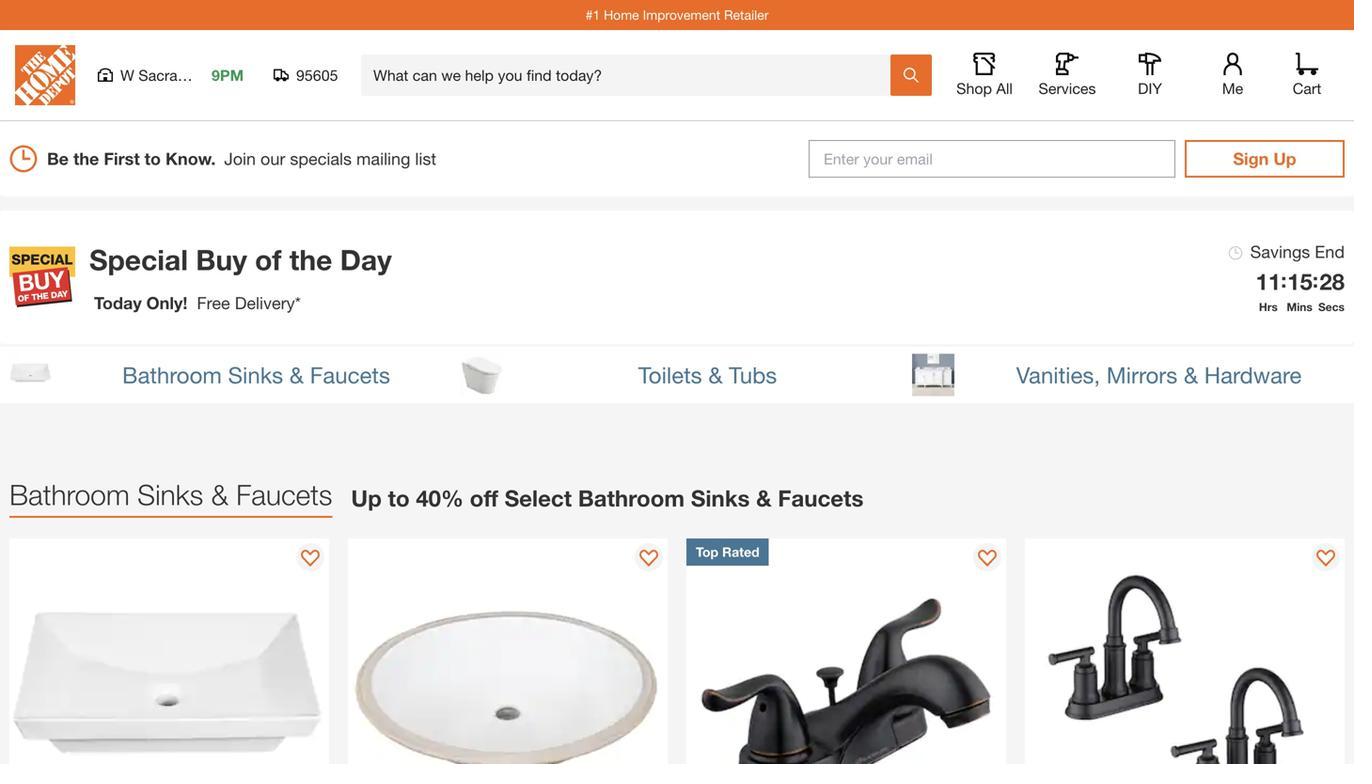 Task type: locate. For each thing, give the bounding box(es) containing it.
banner image image
[[9, 245, 75, 310]]

cart link
[[1287, 53, 1328, 98]]

What can we help you find today? search field
[[374, 56, 890, 95]]

the
[[73, 149, 99, 169], [290, 243, 332, 277]]

savings
[[1251, 242, 1311, 262]]

28
[[1320, 268, 1345, 295]]

free
[[197, 293, 230, 313]]

of
[[255, 243, 282, 277]]

special buy of the day
[[89, 243, 392, 277]]

toilets
[[639, 362, 703, 388]]

0 horizontal spatial to
[[145, 149, 161, 169]]

retailer
[[724, 7, 769, 23]]

off
[[470, 485, 499, 512]]

sacramento
[[139, 66, 220, 84]]

faucets inside bathroom sinks & faucets "button"
[[310, 362, 390, 388]]

join
[[224, 149, 256, 169]]

2 horizontal spatial sinks
[[691, 485, 750, 512]]

bathroom
[[122, 362, 222, 388], [9, 478, 130, 512], [578, 485, 685, 512]]

delivery*
[[235, 293, 301, 313]]

mins
[[1287, 301, 1313, 314]]

to right first
[[145, 149, 161, 169]]

1 horizontal spatial the
[[290, 243, 332, 277]]

&
[[290, 362, 304, 388], [709, 362, 723, 388], [1184, 362, 1199, 388], [211, 478, 228, 512], [757, 485, 772, 512]]

bathroom sinks & faucets image
[[9, 354, 52, 397]]

rated
[[723, 545, 760, 560]]

to right up
[[388, 485, 410, 512]]

2 : from the left
[[1313, 268, 1319, 293]]

1 horizontal spatial display image
[[640, 550, 659, 569]]

: left 15
[[1282, 268, 1287, 293]]

2 horizontal spatial display image
[[1317, 550, 1336, 569]]

the right be
[[73, 149, 99, 169]]

0 vertical spatial the
[[73, 149, 99, 169]]

services button
[[1038, 53, 1098, 98]]

faucets
[[310, 362, 390, 388], [236, 478, 333, 512], [778, 485, 864, 512]]

: left 28
[[1313, 268, 1319, 293]]

all
[[997, 80, 1013, 97]]

1 horizontal spatial sinks
[[228, 362, 283, 388]]

0 vertical spatial bathroom sinks & faucets
[[122, 362, 390, 388]]

our
[[261, 149, 285, 169]]

0 horizontal spatial display image
[[301, 550, 320, 569]]

& inside "button"
[[290, 362, 304, 388]]

1 vertical spatial to
[[388, 485, 410, 512]]

9pm
[[212, 66, 244, 84]]

w sacramento 9pm
[[120, 66, 244, 84]]

95605 button
[[274, 66, 339, 85]]

1 horizontal spatial :
[[1313, 268, 1319, 293]]

be
[[47, 149, 69, 169]]

know.
[[166, 149, 216, 169]]

bathroom sinks & faucets
[[122, 362, 390, 388], [9, 478, 333, 512]]

1 vertical spatial the
[[290, 243, 332, 277]]

22 in. semi-recessed rectangular vessel bathroom sink in white image
[[9, 539, 329, 765]]

mirrors
[[1107, 362, 1178, 388]]

1 : from the left
[[1282, 268, 1287, 293]]

oswell 4 in. centerset double-handle high-arc bathroom faucet in matte black (2-pack) image
[[1026, 539, 1345, 765]]

3 display image from the left
[[1317, 550, 1336, 569]]

0 horizontal spatial sinks
[[138, 478, 203, 512]]

:
[[1282, 268, 1287, 293], [1313, 268, 1319, 293]]

0 horizontal spatial :
[[1282, 268, 1287, 293]]

to
[[145, 149, 161, 169], [388, 485, 410, 512]]

shop all
[[957, 80, 1013, 97]]

40%
[[416, 485, 464, 512]]

sinks
[[228, 362, 283, 388], [138, 478, 203, 512], [691, 485, 750, 512]]

hrs
[[1260, 301, 1278, 314]]

1 vertical spatial bathroom sinks & faucets
[[9, 478, 333, 512]]

tubs
[[729, 362, 777, 388]]

0 vertical spatial to
[[145, 149, 161, 169]]

services
[[1039, 80, 1097, 97]]

shop
[[957, 80, 993, 97]]

me button
[[1203, 53, 1264, 98]]

hardware
[[1205, 362, 1302, 388]]

cart
[[1293, 80, 1322, 97]]

1 display image from the left
[[301, 550, 320, 569]]

2 display image from the left
[[640, 550, 659, 569]]

bathroom inside bathroom sinks & faucets "button"
[[122, 362, 222, 388]]

me
[[1223, 80, 1244, 97]]

only!
[[146, 293, 188, 313]]

up
[[351, 485, 382, 512]]

display image
[[301, 550, 320, 569], [640, 550, 659, 569], [1317, 550, 1336, 569]]

11
[[1256, 268, 1282, 295]]

up to 40% off select bathroom sinks & faucets
[[351, 485, 864, 512]]

the right of
[[290, 243, 332, 277]]

savings end
[[1246, 242, 1345, 262]]



Task type: describe. For each thing, give the bounding box(es) containing it.
1 horizontal spatial to
[[388, 485, 410, 512]]

11 hrs : 15 mins : 28 secs
[[1256, 268, 1345, 314]]

improvement
[[643, 7, 721, 23]]

mailing
[[357, 149, 411, 169]]

today only!
[[94, 293, 188, 313]]

w
[[120, 66, 134, 84]]

free delivery*
[[197, 293, 301, 313]]

clock grey image
[[1229, 247, 1243, 260]]

Enter your email text field
[[809, 140, 1176, 178]]

home
[[604, 7, 639, 23]]

vanities, mirrors & hardware
[[1017, 362, 1302, 388]]

sign up
[[1234, 149, 1297, 169]]

19 in. oval undermount bathroom sink in white image
[[348, 539, 668, 765]]

15
[[1288, 268, 1313, 295]]

shop all button
[[955, 53, 1015, 98]]

sign up button
[[1185, 140, 1345, 178]]

vanities,
[[1017, 362, 1101, 388]]

toilets & tubs button
[[452, 347, 903, 404]]

display image for 19 in. oval undermount bathroom sink in white image
[[640, 550, 659, 569]]

secs
[[1319, 301, 1345, 314]]

toilets & tubs image
[[461, 354, 503, 397]]

sinks inside "button"
[[228, 362, 283, 388]]

display image
[[978, 550, 997, 569]]

first
[[104, 149, 140, 169]]

vanities, mirrors & hardware button
[[903, 347, 1355, 404]]

end
[[1316, 242, 1345, 262]]

day
[[340, 243, 392, 277]]

toilets & tubs
[[639, 362, 777, 388]]

95605
[[296, 66, 338, 84]]

be the first to know. join our specials mailing list
[[47, 149, 437, 169]]

vanities, mirrors & hardware image
[[913, 354, 955, 397]]

#1 home improvement retailer
[[586, 7, 769, 23]]

constructor 4 in. centerset double handle bathroom faucet in bronze image
[[687, 539, 1007, 765]]

display image for 22 in. semi-recessed rectangular vessel bathroom sink in white image
[[301, 550, 320, 569]]

display image for oswell 4 in. centerset double-handle high-arc bathroom faucet in matte black (2-pack) image on the right bottom of the page
[[1317, 550, 1336, 569]]

list
[[415, 149, 437, 169]]

buy
[[196, 243, 247, 277]]

#1
[[586, 7, 600, 23]]

select
[[505, 485, 572, 512]]

diy
[[1139, 80, 1163, 97]]

0 horizontal spatial the
[[73, 149, 99, 169]]

top
[[696, 545, 719, 560]]

bathroom sinks & faucets inside "button"
[[122, 362, 390, 388]]

top rated
[[696, 545, 760, 560]]

today
[[94, 293, 142, 313]]

bathroom sinks & faucets button
[[0, 347, 452, 404]]

the home depot logo image
[[15, 45, 75, 105]]

diy button
[[1121, 53, 1181, 98]]

special
[[89, 243, 188, 277]]

specials
[[290, 149, 352, 169]]



Task type: vqa. For each thing, say whether or not it's contained in the screenshot.
11 Hrs : 15 Mins : 28 Secs
yes



